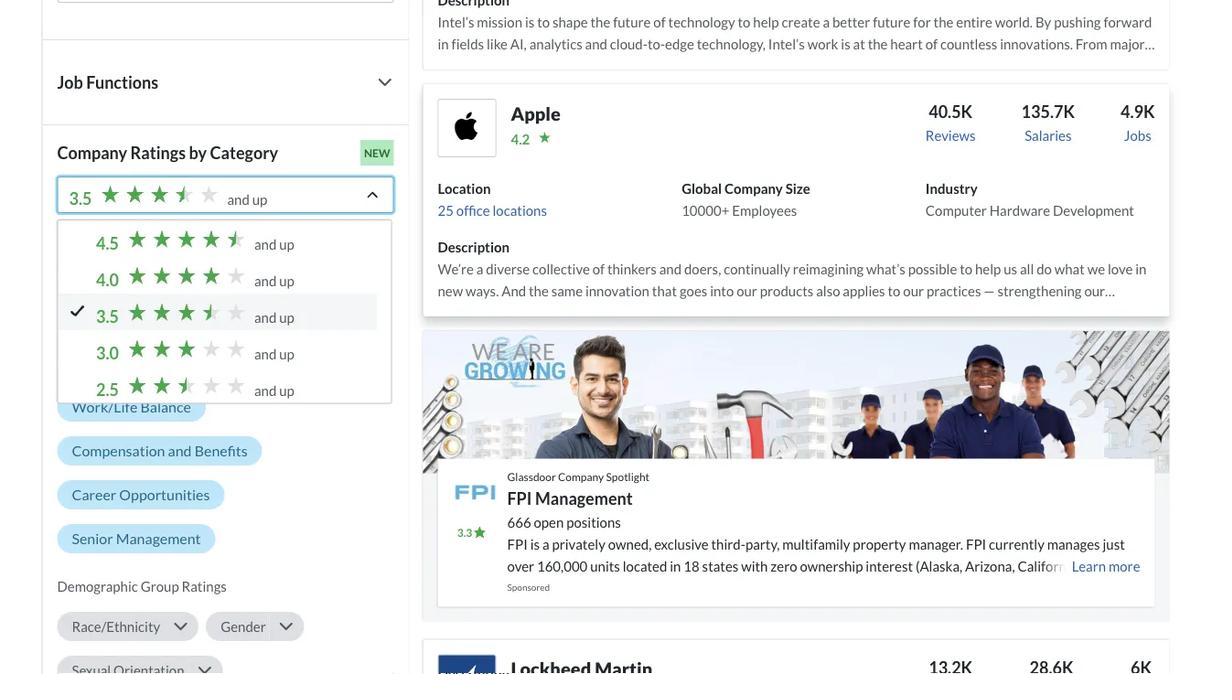 Task type: locate. For each thing, give the bounding box(es) containing it.
group
[[141, 578, 179, 595]]

senior management button
[[57, 524, 216, 554]]

company left spotlight on the bottom of the page
[[558, 471, 604, 484]]

apple
[[511, 102, 561, 124]]

ratings right group
[[182, 578, 227, 595]]

development
[[1054, 202, 1135, 219]]

3.5 up 3.0
[[96, 307, 118, 327]]

2 horizontal spatial company
[[725, 180, 783, 197]]

4.2
[[511, 131, 530, 147]]

135.7k
[[1022, 102, 1076, 122]]

industry
[[926, 180, 978, 197]]

0 horizontal spatial &
[[124, 354, 134, 372]]

0 vertical spatial company
[[57, 143, 127, 163]]

workplace
[[57, 315, 123, 331]]

& left inclusion
[[278, 354, 288, 372]]

and
[[227, 191, 250, 208], [254, 236, 276, 253], [254, 273, 276, 289], [254, 309, 276, 326], [254, 346, 276, 362], [254, 383, 276, 399], [168, 442, 192, 460]]

overall rating
[[72, 266, 164, 284]]

reviews
[[926, 127, 976, 144]]

4.5
[[96, 233, 118, 253]]

up
[[252, 191, 268, 208], [279, 236, 294, 253], [279, 273, 294, 289], [279, 309, 294, 326], [279, 346, 294, 362], [279, 383, 294, 399]]

&
[[124, 354, 134, 372], [278, 354, 288, 372]]

global
[[682, 180, 722, 197]]

None field
[[57, 0, 394, 10]]

opportunities
[[119, 486, 210, 504]]

demographic group ratings
[[57, 578, 227, 595]]

0 horizontal spatial company
[[57, 143, 127, 163]]

2 & from the left
[[278, 354, 288, 372]]

culture & values button
[[57, 349, 194, 378]]

& inside button
[[124, 354, 134, 372]]

and up
[[227, 191, 268, 208], [254, 236, 294, 253], [254, 273, 294, 289], [254, 309, 294, 326], [254, 346, 294, 362], [254, 383, 294, 399]]

4.9k jobs
[[1121, 102, 1156, 144]]

3.3
[[457, 527, 473, 540]]

& for culture
[[124, 354, 134, 372]]

apple image
[[438, 99, 497, 157]]

1 horizontal spatial management
[[535, 489, 633, 509]]

company for fpi
[[558, 471, 604, 484]]

learn
[[1073, 558, 1107, 575]]

& inside button
[[278, 354, 288, 372]]

company up employees
[[725, 180, 783, 197]]

functions
[[86, 72, 158, 92]]

list box
[[57, 177, 394, 404]]

overall
[[72, 266, 119, 284]]

description
[[438, 239, 510, 255]]

jobs
[[1125, 127, 1152, 144]]

ratings left by
[[130, 143, 186, 163]]

career opportunities button
[[57, 480, 225, 510]]

1 vertical spatial company
[[725, 180, 783, 197]]

management inside button
[[116, 530, 201, 548]]

0 vertical spatial management
[[535, 489, 633, 509]]

1 & from the left
[[124, 354, 134, 372]]

0 vertical spatial 3.5
[[69, 188, 92, 209]]

2 vertical spatial ratings
[[182, 578, 227, 595]]

3.5 up (select
[[69, 188, 92, 209]]

ratings
[[130, 143, 186, 163], [168, 315, 213, 331], [182, 578, 227, 595]]

1 horizontal spatial &
[[278, 354, 288, 372]]

management up positions
[[535, 489, 633, 509]]

job functions
[[57, 72, 158, 92]]

management
[[535, 489, 633, 509], [116, 530, 201, 548]]

salaries
[[1025, 127, 1072, 144]]

management down opportunities at bottom left
[[116, 530, 201, 548]]

work/life balance button
[[57, 393, 206, 422]]

benefits
[[195, 442, 248, 460]]

1 horizontal spatial 3.5
[[96, 307, 118, 327]]

compensation and benefits
[[72, 442, 248, 460]]

1 vertical spatial ratings
[[168, 315, 213, 331]]

ratings right factor
[[168, 315, 213, 331]]

company
[[57, 143, 127, 163], [725, 180, 783, 197], [558, 471, 604, 484]]

2 vertical spatial company
[[558, 471, 604, 484]]

compensation
[[72, 442, 165, 460]]

3.5
[[69, 188, 92, 209], [96, 307, 118, 327]]

ratings for group
[[182, 578, 227, 595]]

gender
[[221, 619, 266, 635]]

workplace factor ratings
[[57, 315, 213, 331]]

& right 3.0
[[124, 354, 134, 372]]

company inside global company size 10000+ employees
[[725, 180, 783, 197]]

learn more link
[[1070, 555, 1141, 583]]

race/ethnicity
[[72, 619, 160, 635]]

1 vertical spatial 3.5
[[96, 307, 118, 327]]

career
[[72, 486, 116, 504]]

40.5k reviews
[[926, 102, 976, 144]]

list box containing 3.5
[[57, 177, 394, 404]]

1 horizontal spatial company
[[558, 471, 604, 484]]

4.0
[[96, 270, 118, 290]]

company down the job functions
[[57, 143, 127, 163]]

1 vertical spatial management
[[116, 530, 201, 548]]

company inside glassdoor company spotlight fpi management 666 open positions
[[558, 471, 604, 484]]

company ratings by category
[[57, 143, 278, 163]]

global company size 10000+ employees
[[682, 180, 811, 219]]

10000+
[[682, 202, 730, 219]]

ratings for factor
[[168, 315, 213, 331]]

and inside compensation and benefits button
[[168, 442, 192, 460]]

locations
[[493, 202, 547, 219]]

0 horizontal spatial management
[[116, 530, 201, 548]]

office
[[457, 202, 490, 219]]

inclusion
[[291, 354, 348, 372]]

only
[[100, 227, 127, 243]]

135.7k salaries
[[1022, 102, 1076, 144]]



Task type: vqa. For each thing, say whether or not it's contained in the screenshot.


Task type: describe. For each thing, give the bounding box(es) containing it.
40.5k
[[929, 102, 973, 122]]

diversity
[[216, 354, 275, 372]]

2.5
[[96, 380, 118, 400]]

compensation and benefits button
[[57, 437, 262, 466]]

and up inside 3.5 option
[[254, 309, 294, 326]]

industry computer hardware development
[[926, 180, 1135, 219]]

glassdoor
[[508, 471, 556, 484]]

spotlight
[[606, 471, 650, 484]]

location 25 office locations
[[438, 180, 547, 219]]

(select only 1)
[[57, 227, 142, 243]]

sponsored
[[508, 582, 550, 593]]

balance
[[140, 398, 191, 416]]

1)
[[130, 227, 142, 243]]

hardware
[[990, 202, 1051, 219]]

work/life
[[72, 398, 138, 416]]

work/life balance
[[72, 398, 191, 416]]

senior
[[72, 530, 113, 548]]

3.5 option
[[58, 293, 377, 331]]

factor
[[126, 315, 165, 331]]

more
[[1109, 558, 1141, 575]]

4.9k
[[1121, 102, 1156, 122]]

job functions button
[[57, 69, 394, 95]]

culture & values
[[72, 354, 179, 372]]

by
[[189, 143, 207, 163]]

career opportunities
[[72, 486, 210, 504]]

senior management
[[72, 530, 201, 548]]

learn more sponsored
[[508, 558, 1141, 593]]

location
[[438, 180, 491, 197]]

diversity & inclusion
[[216, 354, 348, 372]]

up inside 3.5 option
[[279, 309, 294, 326]]

3.5 inside option
[[96, 307, 118, 327]]

culture
[[72, 354, 121, 372]]

category
[[210, 143, 278, 163]]

rating
[[122, 266, 164, 284]]

size
[[786, 180, 811, 197]]

0 vertical spatial ratings
[[130, 143, 186, 163]]

open
[[534, 514, 564, 531]]

computer
[[926, 202, 988, 219]]

diversity & inclusion button
[[201, 349, 363, 378]]

company for 10000+
[[725, 180, 783, 197]]

values
[[137, 354, 179, 372]]

glassdoor company spotlight fpi management 666 open positions
[[508, 471, 650, 531]]

management inside glassdoor company spotlight fpi management 666 open positions
[[535, 489, 633, 509]]

new
[[364, 146, 390, 159]]

(select
[[57, 227, 98, 243]]

overall rating button
[[57, 261, 178, 290]]

25 office locations link
[[438, 202, 547, 219]]

& for diversity
[[278, 354, 288, 372]]

positions
[[567, 514, 621, 531]]

and inside 3.5 option
[[254, 309, 276, 326]]

666
[[508, 514, 531, 531]]

0 horizontal spatial 3.5
[[69, 188, 92, 209]]

3.0
[[96, 343, 118, 363]]

employees
[[733, 202, 798, 219]]

job
[[57, 72, 83, 92]]

25
[[438, 202, 454, 219]]

demographic
[[57, 578, 138, 595]]

fpi
[[508, 489, 532, 509]]



